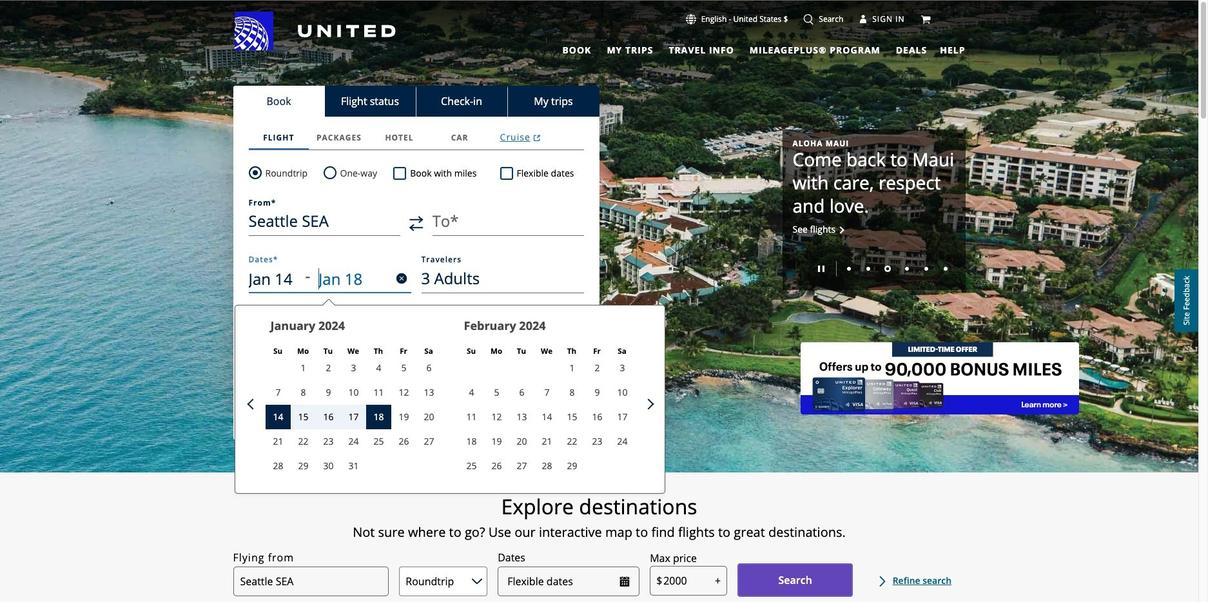 Task type: describe. For each thing, give the bounding box(es) containing it.
move backward to switch to the previous month. image
[[247, 399, 258, 410]]

view cart, click to view list of recently searched saved trips. image
[[920, 14, 931, 24]]

enter your departing city, airport name, or airport code. element
[[249, 199, 276, 207]]

reverse origin and destination image
[[409, 216, 423, 231]]

not sure where to go? use our interactive map to find flights to great destinations. element
[[159, 525, 1040, 540]]

calendar application
[[243, 306, 1030, 503]]

explore destinations element
[[159, 494, 1040, 520]]

pause image
[[818, 266, 824, 272]]

From* text field
[[249, 206, 400, 236]]

carousel buttons element
[[793, 257, 955, 280]]

slide 5 of 6 image
[[924, 267, 928, 271]]

slide 1 of 6 image
[[847, 267, 851, 271]]

2 vertical spatial tab list
[[249, 126, 584, 150]]

clear dates image
[[396, 273, 406, 284]]

move forward to switch to the next month. image
[[643, 399, 654, 410]]

To* text field
[[432, 206, 584, 236]]

united logo link to homepage image
[[234, 12, 395, 50]]

Depart text field
[[249, 264, 305, 293]]

slide 3 of 6 image
[[884, 266, 891, 272]]

Return text field
[[318, 264, 378, 293]]

slide 4 of 6 image
[[905, 267, 909, 271]]



Task type: vqa. For each thing, say whether or not it's contained in the screenshot.
Slide 6 of 6 image
yes



Task type: locate. For each thing, give the bounding box(es) containing it.
slide 2 of 6 image
[[866, 267, 870, 271]]

None text field
[[650, 566, 727, 596]]

currently in english united states	$ enter to change image
[[686, 14, 696, 24]]

flying from element
[[233, 550, 294, 566]]

flexible dates image
[[620, 577, 630, 587]]

0 vertical spatial tab list
[[555, 39, 930, 58]]

1 vertical spatial tab list
[[233, 86, 599, 117]]

Flying from text field
[[233, 567, 389, 597]]

slide 6 of 6 image
[[943, 267, 947, 271]]

tab list
[[555, 39, 930, 58], [233, 86, 599, 117], [249, 126, 584, 150]]

navigation
[[0, 11, 1198, 58]]

main content
[[0, 1, 1198, 602]]

please enter the max price in the input text or tab to access the slider to set the max price. element
[[650, 551, 697, 566]]



